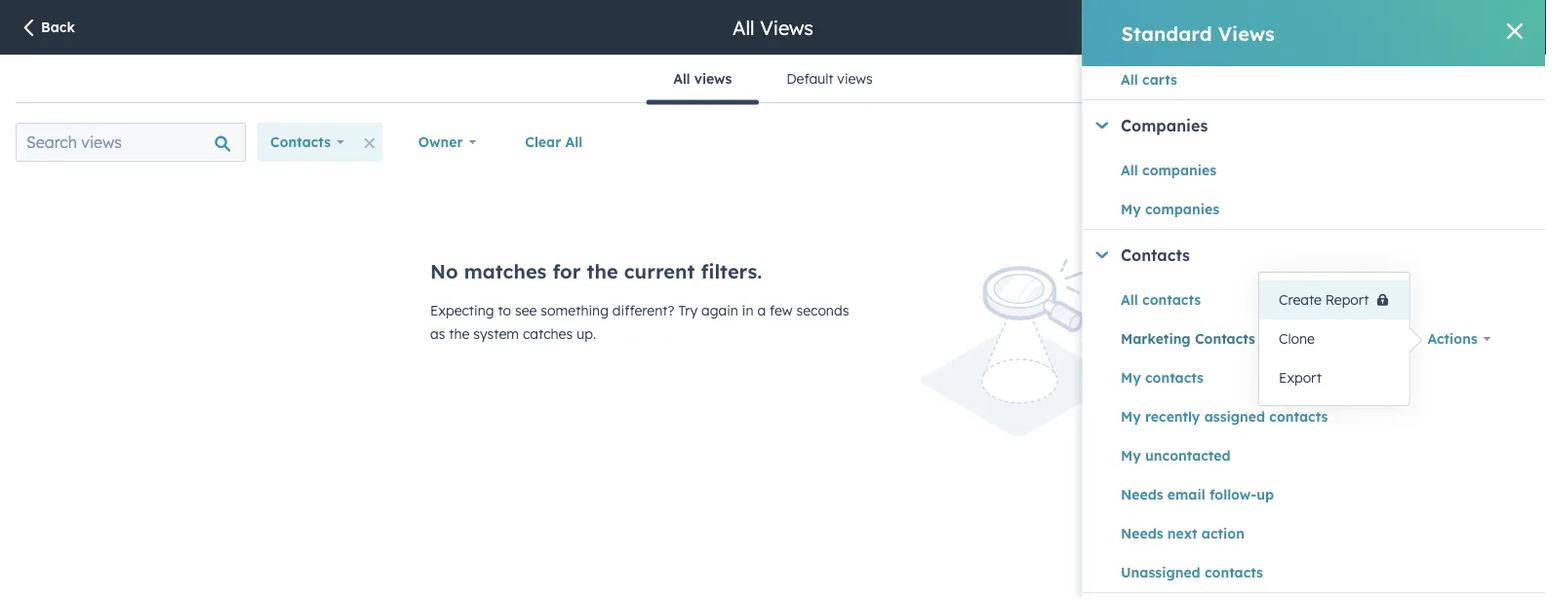 Task type: describe. For each thing, give the bounding box(es) containing it.
views for standard views
[[1218, 21, 1275, 45]]

needs next action link
[[1120, 523, 1414, 546]]

all carts
[[1120, 71, 1177, 88]]

standard
[[1121, 21, 1212, 45]]

all for all companies
[[1120, 162, 1138, 179]]

needs for needs next action
[[1120, 526, 1163, 543]]

no matches for the current filters.
[[430, 259, 762, 284]]

page section element
[[0, 0, 1546, 55]]

needs next action
[[1120, 526, 1244, 543]]

clear all button
[[512, 123, 595, 162]]

companies for all companies
[[1142, 162, 1216, 179]]

needs email follow-up
[[1120, 487, 1274, 504]]

all companies
[[1120, 162, 1216, 179]]

create report
[[1279, 292, 1369, 309]]

needs email follow-up link
[[1120, 484, 1414, 507]]

all carts link
[[1120, 68, 1414, 92]]

unassigned
[[1120, 565, 1200, 582]]

my for my contacts
[[1120, 370, 1141, 387]]

for
[[553, 259, 581, 284]]

follow-
[[1209, 487, 1256, 504]]

export
[[1279, 370, 1322, 387]]

my contacts
[[1120, 370, 1203, 387]]

1 horizontal spatial contacts
[[1120, 246, 1189, 265]]

my recently assigned contacts link
[[1120, 406, 1414, 429]]

different?
[[612, 302, 675, 319]]

marketing contacts link
[[1120, 328, 1414, 351]]

back link
[[20, 18, 75, 39]]

my for my recently assigned contacts
[[1120, 409, 1141, 426]]

email
[[1167, 487, 1205, 504]]

marketing contacts
[[1120, 331, 1255, 348]]

my companies link
[[1120, 198, 1414, 221]]

companies
[[1120, 116, 1207, 136]]

all inside 'button'
[[565, 134, 583, 151]]

carts
[[1142, 71, 1177, 88]]

clear
[[525, 134, 561, 151]]

owner
[[418, 134, 463, 151]]

up.
[[577, 326, 596, 343]]

all companies link
[[1120, 159, 1414, 182]]

to
[[498, 302, 511, 319]]

contacts inside my recently assigned contacts link
[[1269, 409, 1327, 426]]

all for all views
[[733, 15, 755, 40]]

a
[[757, 302, 766, 319]]

my uncontacted link
[[1120, 445, 1414, 468]]

few
[[770, 302, 793, 319]]

system
[[473, 326, 519, 343]]

contacts button
[[258, 123, 357, 162]]

default views button
[[759, 56, 900, 102]]

create
[[1279, 292, 1322, 309]]

Search views search field
[[16, 123, 246, 162]]

clone button
[[1259, 320, 1409, 359]]

unassigned contacts link
[[1120, 562, 1414, 585]]

contacts for all contacts
[[1142, 292, 1200, 309]]

all views
[[673, 70, 732, 87]]

matches
[[464, 259, 547, 284]]

report
[[1326, 292, 1369, 309]]

try
[[678, 302, 698, 319]]

my companies
[[1120, 201, 1219, 218]]

something
[[541, 302, 609, 319]]



Task type: locate. For each thing, give the bounding box(es) containing it.
the inside expecting to see something different? try again in a few seconds as the system catches up.
[[449, 326, 470, 343]]

companies
[[1142, 162, 1216, 179], [1145, 201, 1219, 218]]

contacts up recently
[[1145, 370, 1203, 387]]

navigation
[[646, 56, 900, 105]]

needs
[[1120, 487, 1163, 504], [1120, 526, 1163, 543]]

views for all views
[[760, 15, 813, 40]]

my inside my uncontacted 'link'
[[1120, 448, 1141, 465]]

views down page section element
[[694, 70, 732, 87]]

my inside my contacts link
[[1120, 370, 1141, 387]]

views right default
[[837, 70, 873, 87]]

action
[[1201, 526, 1244, 543]]

companies inside all companies link
[[1142, 162, 1216, 179]]

create report button
[[1259, 281, 1409, 320]]

views up all carts link
[[1218, 21, 1275, 45]]

3 my from the top
[[1120, 409, 1141, 426]]

my left uncontacted
[[1120, 448, 1141, 465]]

views inside button
[[694, 70, 732, 87]]

contacts inside my contacts link
[[1145, 370, 1203, 387]]

my inside my recently assigned contacts link
[[1120, 409, 1141, 426]]

all for all views
[[673, 70, 690, 87]]

again
[[701, 302, 738, 319]]

my for my companies
[[1120, 201, 1141, 218]]

caret image
[[1095, 122, 1108, 129], [1095, 252, 1108, 259]]

views for default views
[[837, 70, 873, 87]]

seconds
[[796, 302, 849, 319]]

views
[[694, 70, 732, 87], [837, 70, 873, 87]]

back
[[41, 19, 75, 36]]

clear all
[[525, 134, 583, 151]]

companies inside my companies 'link'
[[1145, 201, 1219, 218]]

needs inside 'link'
[[1120, 487, 1163, 504]]

0 vertical spatial caret image
[[1095, 122, 1108, 129]]

contacts inside all contacts link
[[1142, 292, 1200, 309]]

contacts inside unassigned contacts link
[[1204, 565, 1263, 582]]

1 my from the top
[[1120, 201, 1141, 218]]

1 vertical spatial the
[[449, 326, 470, 343]]

0 horizontal spatial contacts
[[270, 134, 331, 151]]

all views button
[[646, 56, 759, 105]]

contacts up marketing
[[1142, 292, 1200, 309]]

the right for
[[587, 259, 618, 284]]

all contacts link
[[1120, 289, 1414, 312]]

0 horizontal spatial views
[[694, 70, 732, 87]]

navigation containing all views
[[646, 56, 900, 105]]

0 vertical spatial companies
[[1142, 162, 1216, 179]]

1 vertical spatial contacts
[[1120, 246, 1189, 265]]

all
[[733, 15, 755, 40], [673, 70, 690, 87], [1120, 71, 1138, 88], [565, 134, 583, 151], [1120, 162, 1138, 179], [1120, 292, 1138, 309]]

default views
[[786, 70, 873, 87]]

the
[[587, 259, 618, 284], [449, 326, 470, 343]]

my contacts link
[[1120, 367, 1414, 390]]

owner button
[[406, 123, 489, 162]]

marketing
[[1120, 331, 1190, 348]]

all contacts
[[1120, 292, 1200, 309]]

views inside "button"
[[837, 70, 873, 87]]

contacts for unassigned contacts
[[1204, 565, 1263, 582]]

the right the as
[[449, 326, 470, 343]]

contacts down action
[[1204, 565, 1263, 582]]

my left recently
[[1120, 409, 1141, 426]]

views
[[760, 15, 813, 40], [1218, 21, 1275, 45]]

unassigned contacts
[[1120, 565, 1263, 582]]

in
[[742, 302, 754, 319]]

catches
[[523, 326, 573, 343]]

all for all contacts
[[1120, 292, 1138, 309]]

no
[[430, 259, 458, 284]]

my
[[1120, 201, 1141, 218], [1120, 370, 1141, 387], [1120, 409, 1141, 426], [1120, 448, 1141, 465]]

as
[[430, 326, 445, 343]]

1 views from the left
[[694, 70, 732, 87]]

caret image inside contacts dropdown button
[[1095, 252, 1108, 259]]

views up default
[[760, 15, 813, 40]]

expecting
[[430, 302, 494, 319]]

all for all carts
[[1120, 71, 1138, 88]]

1 horizontal spatial views
[[837, 70, 873, 87]]

companies up my companies
[[1142, 162, 1216, 179]]

my for my uncontacted
[[1120, 448, 1141, 465]]

clone
[[1279, 331, 1315, 348]]

views for all views
[[694, 70, 732, 87]]

my down marketing
[[1120, 370, 1141, 387]]

1 caret image from the top
[[1095, 122, 1108, 129]]

2 views from the left
[[837, 70, 873, 87]]

2 needs from the top
[[1120, 526, 1163, 543]]

expecting to see something different? try again in a few seconds as the system catches up.
[[430, 302, 849, 343]]

needs for needs email follow-up
[[1120, 487, 1163, 504]]

2 caret image from the top
[[1095, 252, 1108, 259]]

contacts
[[1142, 292, 1200, 309], [1145, 370, 1203, 387], [1269, 409, 1327, 426], [1204, 565, 1263, 582]]

contacts for my contacts
[[1145, 370, 1203, 387]]

1 horizontal spatial views
[[1218, 21, 1275, 45]]

next
[[1167, 526, 1197, 543]]

contacts button
[[1095, 246, 1546, 265]]

contacts down export
[[1269, 409, 1327, 426]]

default
[[786, 70, 833, 87]]

contacts
[[270, 134, 331, 151], [1120, 246, 1189, 265], [1194, 331, 1255, 348]]

1 horizontal spatial the
[[587, 259, 618, 284]]

all inside page section element
[[733, 15, 755, 40]]

0 vertical spatial the
[[587, 259, 618, 284]]

filters.
[[701, 259, 762, 284]]

up
[[1256, 487, 1274, 504]]

0 horizontal spatial the
[[449, 326, 470, 343]]

needs left email
[[1120, 487, 1163, 504]]

companies button
[[1095, 116, 1546, 136]]

companies for my companies
[[1145, 201, 1219, 218]]

assigned
[[1204, 409, 1265, 426]]

my recently assigned contacts
[[1120, 409, 1327, 426]]

my down all companies
[[1120, 201, 1141, 218]]

current
[[624, 259, 695, 284]]

0 horizontal spatial views
[[760, 15, 813, 40]]

all views
[[733, 15, 813, 40]]

1 vertical spatial needs
[[1120, 526, 1163, 543]]

close image
[[1507, 23, 1523, 39]]

2 my from the top
[[1120, 370, 1141, 387]]

2 vertical spatial contacts
[[1194, 331, 1255, 348]]

views inside page section element
[[760, 15, 813, 40]]

1 needs from the top
[[1120, 487, 1163, 504]]

recently
[[1145, 409, 1200, 426]]

actions button
[[1414, 320, 1503, 359]]

0 vertical spatial contacts
[[270, 134, 331, 151]]

caret image for contacts
[[1095, 252, 1108, 259]]

uncontacted
[[1145, 448, 1230, 465]]

standard views
[[1121, 21, 1275, 45]]

see
[[515, 302, 537, 319]]

0 vertical spatial needs
[[1120, 487, 1163, 504]]

2 horizontal spatial contacts
[[1194, 331, 1255, 348]]

companies down all companies
[[1145, 201, 1219, 218]]

actions
[[1427, 331, 1477, 348]]

contacts inside popup button
[[270, 134, 331, 151]]

1 vertical spatial companies
[[1145, 201, 1219, 218]]

all inside button
[[673, 70, 690, 87]]

my inside my companies 'link'
[[1120, 201, 1141, 218]]

caret image inside companies dropdown button
[[1095, 122, 1108, 129]]

needs left next
[[1120, 526, 1163, 543]]

my uncontacted
[[1120, 448, 1230, 465]]

caret image for companies
[[1095, 122, 1108, 129]]

1 vertical spatial caret image
[[1095, 252, 1108, 259]]

4 my from the top
[[1120, 448, 1141, 465]]

export button
[[1259, 359, 1409, 398]]



Task type: vqa. For each thing, say whether or not it's contained in the screenshot.
Embed
no



